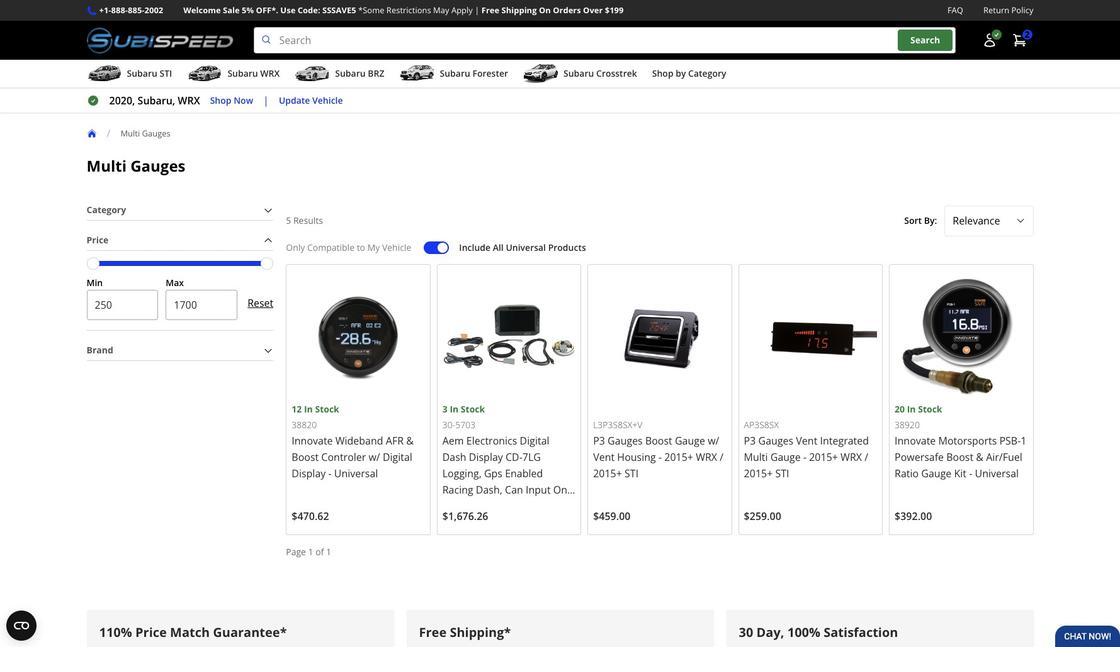Task type: describe. For each thing, give the bounding box(es) containing it.
subispeed logo image
[[87, 27, 233, 54]]

all
[[493, 242, 504, 254]]

a subaru wrx thumbnail image image
[[187, 64, 222, 83]]

wideband
[[335, 434, 383, 448]]

shipping
[[502, 4, 537, 16]]

shop now link
[[210, 94, 253, 108]]

logging,
[[442, 467, 482, 481]]

racing
[[442, 484, 473, 497]]

in for aem electronics digital dash display cd-7lg logging, gps enabled racing dash, can input only w/ gps - universal
[[450, 404, 459, 416]]

update vehicle button
[[279, 94, 343, 108]]

search input field
[[253, 27, 955, 54]]

gauges inside p3 gauges boost gauge w/ vent housing - 2015+ wrx / 2015+ sti
[[608, 434, 643, 448]]

brand
[[87, 345, 113, 357]]

by
[[676, 67, 686, 79]]

subaru for subaru wrx
[[228, 67, 258, 79]]

30
[[739, 624, 753, 641]]

subaru,
[[138, 94, 175, 108]]

a subaru brz thumbnail image image
[[295, 64, 330, 83]]

w/
[[442, 500, 455, 514]]

Max text field
[[166, 290, 237, 321]]

gauge inside p3 gauges boost gauge w/ vent housing - 2015+ wrx / 2015+ sti
[[675, 434, 705, 448]]

universal right all
[[506, 242, 546, 254]]

max
[[166, 277, 184, 289]]

input
[[526, 484, 551, 497]]

crosstrek
[[596, 67, 637, 79]]

may
[[433, 4, 449, 16]]

subaru for subaru sti
[[127, 67, 157, 79]]

integrated
[[820, 434, 869, 448]]

innovate wideband afr & boost controler w/ digital display - universal image
[[292, 270, 425, 403]]

return
[[983, 4, 1009, 16]]

return policy link
[[983, 4, 1034, 17]]

+1-
[[99, 4, 111, 16]]

subaru brz
[[335, 67, 384, 79]]

free shipping*
[[419, 624, 511, 641]]

now
[[234, 94, 253, 106]]

subaru for subaru brz
[[335, 67, 366, 79]]

2015+ down housing
[[593, 467, 622, 481]]

w/ inside p3 gauges boost gauge w/ vent housing - 2015+ wrx / 2015+ sti
[[708, 434, 719, 448]]

5
[[286, 215, 291, 227]]

sti inside p3 gauges vent integrated multi gauge - 2015+ wrx / 2015+ sti
[[775, 467, 789, 481]]

/ inside p3 gauges boost gauge w/ vent housing - 2015+ wrx / 2015+ sti
[[720, 451, 723, 465]]

multi gauges link
[[120, 128, 181, 139]]

12
[[292, 404, 302, 416]]

policy
[[1012, 4, 1034, 16]]

display inside 3 in stock 30-5703 aem electronics digital dash display cd-7lg logging, gps enabled racing dash, can input only w/ gps - universal
[[469, 451, 503, 465]]

- inside 3 in stock 30-5703 aem electronics digital dash display cd-7lg logging, gps enabled racing dash, can input only w/ gps - universal
[[479, 500, 482, 514]]

shop by category
[[652, 67, 726, 79]]

subaru crosstrek button
[[523, 62, 637, 88]]

restrictions
[[387, 4, 431, 16]]

2020,
[[109, 94, 135, 108]]

wrx inside p3 gauges vent integrated multi gauge - 2015+ wrx / 2015+ sti
[[841, 451, 862, 465]]

885-
[[128, 4, 145, 16]]

innovate for boost
[[292, 434, 333, 448]]

aem
[[442, 434, 464, 448]]

faq link
[[948, 4, 963, 17]]

afr
[[386, 434, 404, 448]]

2 button
[[1006, 28, 1034, 53]]

code:
[[298, 4, 320, 16]]

subaru sti
[[127, 67, 172, 79]]

sort
[[904, 215, 922, 227]]

products
[[548, 242, 586, 254]]

1 vertical spatial |
[[263, 94, 269, 108]]

vehicle inside the update vehicle button
[[312, 94, 343, 106]]

$470.62
[[292, 510, 329, 524]]

stock for wideband
[[315, 404, 339, 416]]

innovate motorsports psb-1 powersafe boost & air/fuel ratio gauge kit - universal image
[[895, 270, 1028, 403]]

& inside 12 in stock 38820 innovate wideband afr & boost controler w/ digital display - universal
[[406, 434, 414, 448]]

*some restrictions may apply | free shipping on orders over $199
[[358, 4, 624, 16]]

subaru crosstrek
[[564, 67, 637, 79]]

38820
[[292, 419, 317, 431]]

apply
[[451, 4, 473, 16]]

include
[[459, 242, 491, 254]]

p3 for p3 gauges boost gauge w/ vent housing - 2015+ wrx / 2015+ sti
[[593, 434, 605, 448]]

gauges down multi gauges link
[[130, 156, 185, 176]]

a subaru forester thumbnail image image
[[399, 64, 435, 83]]

0 vertical spatial multi
[[120, 128, 140, 139]]

search
[[910, 34, 940, 46]]

cd-
[[506, 451, 522, 465]]

orders
[[553, 4, 581, 16]]

p3 gauges vent integrated multi gauge - 2015+ wrx / 2015+ sti
[[744, 434, 869, 481]]

/ inside p3 gauges vent integrated multi gauge - 2015+ wrx / 2015+ sti
[[865, 451, 868, 465]]

subaru sti button
[[87, 62, 172, 88]]

category button
[[87, 201, 273, 220]]

ratio
[[895, 467, 919, 481]]

110%
[[99, 624, 132, 641]]

- inside the 20 in stock 38920 innovate motorsports psb-1 powersafe boost & air/fuel ratio gauge kit - universal
[[969, 467, 972, 481]]

electronics
[[466, 434, 517, 448]]

compatible
[[307, 242, 354, 254]]

universal inside 3 in stock 30-5703 aem electronics digital dash display cd-7lg logging, gps enabled racing dash, can input only w/ gps - universal
[[485, 500, 529, 514]]

select... image
[[1015, 216, 1025, 226]]

20 in stock 38920 innovate motorsports psb-1 powersafe boost & air/fuel ratio gauge kit - universal
[[895, 404, 1027, 481]]

kit
[[954, 467, 967, 481]]

stock for motorsports
[[918, 404, 942, 416]]

1 inside the 20 in stock 38920 innovate motorsports psb-1 powersafe boost & air/fuel ratio gauge kit - universal
[[1021, 434, 1027, 448]]

aem electronics digital dash display cd-7lg logging, gps enabled racing dash, can input only w/ gps - universal image
[[442, 270, 576, 403]]

38920
[[895, 419, 920, 431]]

min
[[87, 277, 103, 289]]

dash
[[442, 451, 466, 465]]

boost inside p3 gauges boost gauge w/ vent housing - 2015+ wrx / 2015+ sti
[[645, 434, 672, 448]]

housing
[[617, 451, 656, 465]]

match
[[170, 624, 210, 641]]

Min text field
[[87, 290, 158, 321]]

12 in stock 38820 innovate wideband afr & boost controler w/ digital display - universal
[[292, 404, 414, 481]]

page
[[286, 546, 306, 558]]

return policy
[[983, 4, 1034, 16]]

888-
[[111, 4, 128, 16]]

a subaru sti thumbnail image image
[[87, 64, 122, 83]]

110% price match guarantee*
[[99, 624, 287, 641]]

forester
[[473, 67, 508, 79]]

stock for aem
[[461, 404, 485, 416]]

digital inside 3 in stock 30-5703 aem electronics digital dash display cd-7lg logging, gps enabled racing dash, can input only w/ gps - universal
[[520, 434, 549, 448]]



Task type: vqa. For each thing, say whether or not it's contained in the screenshot.
ENHANCES
no



Task type: locate. For each thing, give the bounding box(es) containing it.
1 vertical spatial digital
[[383, 451, 412, 465]]

1 subaru from the left
[[127, 67, 157, 79]]

2
[[1025, 29, 1030, 41]]

subaru inside 'dropdown button'
[[228, 67, 258, 79]]

my
[[367, 242, 380, 254]]

a subaru crosstrek thumbnail image image
[[523, 64, 559, 83]]

1 horizontal spatial free
[[482, 4, 499, 16]]

0 vertical spatial multi gauges
[[120, 128, 171, 139]]

universal
[[506, 242, 546, 254], [334, 467, 378, 481], [975, 467, 1019, 481], [485, 500, 529, 514]]

0 horizontal spatial innovate
[[292, 434, 333, 448]]

p3 inside p3 gauges boost gauge w/ vent housing - 2015+ wrx / 2015+ sti
[[593, 434, 605, 448]]

&
[[406, 434, 414, 448], [976, 451, 983, 465]]

can
[[505, 484, 523, 497]]

2 horizontal spatial stock
[[918, 404, 942, 416]]

- inside p3 gauges boost gauge w/ vent housing - 2015+ wrx / 2015+ sti
[[659, 451, 662, 465]]

in inside 3 in stock 30-5703 aem electronics digital dash display cd-7lg logging, gps enabled racing dash, can input only w/ gps - universal
[[450, 404, 459, 416]]

innovate down 38820
[[292, 434, 333, 448]]

1 vertical spatial price
[[135, 624, 167, 641]]

2 horizontal spatial gauge
[[921, 467, 952, 481]]

1 horizontal spatial digital
[[520, 434, 549, 448]]

digital up 7lg
[[520, 434, 549, 448]]

0 horizontal spatial vehicle
[[312, 94, 343, 106]]

shop left now
[[210, 94, 231, 106]]

0 horizontal spatial gps
[[458, 500, 476, 514]]

2 vertical spatial multi
[[744, 451, 768, 465]]

p3 down ap3s8sx
[[744, 434, 756, 448]]

on
[[539, 4, 551, 16]]

brz
[[368, 67, 384, 79]]

0 vertical spatial w/
[[708, 434, 719, 448]]

innovate for powersafe
[[895, 434, 936, 448]]

category
[[688, 67, 726, 79]]

display down controler
[[292, 467, 326, 481]]

1 horizontal spatial |
[[475, 4, 479, 16]]

home image
[[87, 129, 97, 139]]

shipping*
[[450, 624, 511, 641]]

1 horizontal spatial gps
[[484, 467, 502, 481]]

vent inside p3 gauges vent integrated multi gauge - 2015+ wrx / 2015+ sti
[[796, 434, 817, 448]]

- inside p3 gauges vent integrated multi gauge - 2015+ wrx / 2015+ sti
[[803, 451, 807, 465]]

digital inside 12 in stock 38820 innovate wideband afr & boost controler w/ digital display - universal
[[383, 451, 412, 465]]

in right 20
[[907, 404, 916, 416]]

2015+ right housing
[[664, 451, 693, 465]]

3 stock from the left
[[918, 404, 942, 416]]

p3 gauges boost gauge w/ vent housing - 2015+ wrx / 2015+ sti image
[[593, 270, 726, 403]]

0 horizontal spatial p3
[[593, 434, 605, 448]]

1 right of
[[326, 546, 331, 558]]

universal inside the 20 in stock 38920 innovate motorsports psb-1 powersafe boost & air/fuel ratio gauge kit - universal
[[975, 467, 1019, 481]]

only inside 3 in stock 30-5703 aem electronics digital dash display cd-7lg logging, gps enabled racing dash, can input only w/ gps - universal
[[553, 484, 575, 497]]

1 horizontal spatial innovate
[[895, 434, 936, 448]]

p3 gauges boost gauge w/ vent housing - 2015+ wrx / 2015+ sti
[[593, 434, 723, 481]]

1 vertical spatial w/
[[369, 451, 380, 465]]

vent left housing
[[593, 451, 615, 465]]

subaru for subaru crosstrek
[[564, 67, 594, 79]]

0 horizontal spatial vent
[[593, 451, 615, 465]]

1 stock from the left
[[315, 404, 339, 416]]

only
[[286, 242, 305, 254], [553, 484, 575, 497]]

by:
[[924, 215, 937, 227]]

gauges down ap3s8sx
[[758, 434, 793, 448]]

sti
[[160, 67, 172, 79], [625, 467, 639, 481], [775, 467, 789, 481]]

& inside the 20 in stock 38920 innovate motorsports psb-1 powersafe boost & air/fuel ratio gauge kit - universal
[[976, 451, 983, 465]]

in inside the 20 in stock 38920 innovate motorsports psb-1 powersafe boost & air/fuel ratio gauge kit - universal
[[907, 404, 916, 416]]

gauges inside p3 gauges vent integrated multi gauge - 2015+ wrx / 2015+ sti
[[758, 434, 793, 448]]

price up minimum slider
[[87, 234, 109, 246]]

shop for shop now
[[210, 94, 231, 106]]

2 horizontal spatial in
[[907, 404, 916, 416]]

stock up 5703
[[461, 404, 485, 416]]

innovate inside the 20 in stock 38920 innovate motorsports psb-1 powersafe boost & air/fuel ratio gauge kit - universal
[[895, 434, 936, 448]]

0 horizontal spatial only
[[286, 242, 305, 254]]

gauges
[[142, 128, 171, 139], [130, 156, 185, 176], [608, 434, 643, 448], [758, 434, 793, 448]]

0 vertical spatial vent
[[796, 434, 817, 448]]

1 vertical spatial gps
[[458, 500, 476, 514]]

gauges down subaru,
[[142, 128, 171, 139]]

0 horizontal spatial display
[[292, 467, 326, 481]]

3 subaru from the left
[[335, 67, 366, 79]]

1 vertical spatial shop
[[210, 94, 231, 106]]

2 vertical spatial gauge
[[921, 467, 952, 481]]

shop left by
[[652, 67, 673, 79]]

sti down housing
[[625, 467, 639, 481]]

5703
[[455, 419, 475, 431]]

sti inside subaru sti dropdown button
[[160, 67, 172, 79]]

$259.00
[[744, 510, 781, 524]]

subaru up 2020, subaru, wrx
[[127, 67, 157, 79]]

3 in from the left
[[907, 404, 916, 416]]

1 horizontal spatial p3
[[744, 434, 756, 448]]

of
[[316, 546, 324, 558]]

5%
[[242, 4, 254, 16]]

0 vertical spatial shop
[[652, 67, 673, 79]]

in right 3
[[450, 404, 459, 416]]

innovate up 'powersafe'
[[895, 434, 936, 448]]

sort by:
[[904, 215, 937, 227]]

Select... button
[[945, 206, 1034, 236]]

1 vertical spatial multi gauges
[[87, 156, 185, 176]]

include all universal products
[[459, 242, 586, 254]]

stock inside 3 in stock 30-5703 aem electronics digital dash display cd-7lg logging, gps enabled racing dash, can input only w/ gps - universal
[[461, 404, 485, 416]]

2002
[[145, 4, 163, 16]]

0 horizontal spatial w/
[[369, 451, 380, 465]]

display down electronics
[[469, 451, 503, 465]]

universal down can
[[485, 500, 529, 514]]

sti up subaru,
[[160, 67, 172, 79]]

controler
[[321, 451, 366, 465]]

1 vertical spatial vent
[[593, 451, 615, 465]]

0 horizontal spatial boost
[[292, 451, 319, 465]]

$459.00
[[593, 510, 631, 524]]

display inside 12 in stock 38820 innovate wideband afr & boost controler w/ digital display - universal
[[292, 467, 326, 481]]

p3 down l3p3s8sx+v
[[593, 434, 605, 448]]

0 vertical spatial gps
[[484, 467, 502, 481]]

0 horizontal spatial stock
[[315, 404, 339, 416]]

1 horizontal spatial sti
[[625, 467, 639, 481]]

0 horizontal spatial free
[[419, 624, 447, 641]]

1 innovate from the left
[[292, 434, 333, 448]]

3 in stock 30-5703 aem electronics digital dash display cd-7lg logging, gps enabled racing dash, can input only w/ gps - universal
[[442, 404, 575, 514]]

0 horizontal spatial &
[[406, 434, 414, 448]]

only down 5
[[286, 242, 305, 254]]

$199
[[605, 4, 624, 16]]

0 horizontal spatial 1
[[308, 546, 313, 558]]

+1-888-885-2002
[[99, 4, 163, 16]]

psb-
[[999, 434, 1021, 448]]

0 vertical spatial price
[[87, 234, 109, 246]]

innovate inside 12 in stock 38820 innovate wideband afr & boost controler w/ digital display - universal
[[292, 434, 333, 448]]

0 horizontal spatial price
[[87, 234, 109, 246]]

shop now
[[210, 94, 253, 106]]

2 p3 from the left
[[744, 434, 756, 448]]

& right 'afr'
[[406, 434, 414, 448]]

0 horizontal spatial sti
[[160, 67, 172, 79]]

0 vertical spatial &
[[406, 434, 414, 448]]

wrx inside p3 gauges boost gauge w/ vent housing - 2015+ wrx / 2015+ sti
[[696, 451, 717, 465]]

universal inside 12 in stock 38820 innovate wideband afr & boost controler w/ digital display - universal
[[334, 467, 378, 481]]

universal down air/fuel at the right of page
[[975, 467, 1019, 481]]

0 vertical spatial free
[[482, 4, 499, 16]]

1 horizontal spatial vent
[[796, 434, 817, 448]]

2 horizontal spatial /
[[865, 451, 868, 465]]

wrx inside 'dropdown button'
[[260, 67, 280, 79]]

free left shipping*
[[419, 624, 447, 641]]

universal down controler
[[334, 467, 378, 481]]

1 horizontal spatial shop
[[652, 67, 673, 79]]

subaru left brz
[[335, 67, 366, 79]]

vent
[[796, 434, 817, 448], [593, 451, 615, 465]]

1 horizontal spatial in
[[450, 404, 459, 416]]

button image
[[982, 33, 997, 48]]

1 horizontal spatial gauge
[[771, 451, 801, 465]]

1 left of
[[308, 546, 313, 558]]

subaru for subaru forester
[[440, 67, 470, 79]]

0 horizontal spatial shop
[[210, 94, 231, 106]]

1 horizontal spatial w/
[[708, 434, 719, 448]]

motorsports
[[938, 434, 997, 448]]

stock inside 12 in stock 38820 innovate wideband afr & boost controler w/ digital display - universal
[[315, 404, 339, 416]]

0 vertical spatial digital
[[520, 434, 549, 448]]

stock up 38920 on the bottom right of page
[[918, 404, 942, 416]]

air/fuel
[[986, 451, 1022, 465]]

| right apply
[[475, 4, 479, 16]]

boost inside the 20 in stock 38920 innovate motorsports psb-1 powersafe boost & air/fuel ratio gauge kit - universal
[[946, 451, 974, 465]]

- inside 12 in stock 38820 innovate wideband afr & boost controler w/ digital display - universal
[[328, 467, 332, 481]]

2015+ down "integrated"
[[809, 451, 838, 465]]

only compatible to my vehicle
[[286, 242, 411, 254]]

1 vertical spatial only
[[553, 484, 575, 497]]

guarantee*
[[213, 624, 287, 641]]

w/ inside 12 in stock 38820 innovate wideband afr & boost controler w/ digital display - universal
[[369, 451, 380, 465]]

0 horizontal spatial gauge
[[675, 434, 705, 448]]

1 vertical spatial vehicle
[[382, 242, 411, 254]]

4 subaru from the left
[[440, 67, 470, 79]]

1 horizontal spatial &
[[976, 451, 983, 465]]

multi down 2020,
[[120, 128, 140, 139]]

p3 gauges vent integrated multi gauge - 2015+ wrx / 2015+ sti image
[[744, 270, 877, 403]]

powersafe
[[895, 451, 944, 465]]

1 horizontal spatial stock
[[461, 404, 485, 416]]

1 horizontal spatial 1
[[326, 546, 331, 558]]

2 innovate from the left
[[895, 434, 936, 448]]

subaru left crosstrek at the top right of the page
[[564, 67, 594, 79]]

welcome
[[183, 4, 221, 16]]

reset
[[248, 297, 273, 311]]

multi gauges down 2020, subaru, wrx
[[120, 128, 171, 139]]

1 p3 from the left
[[593, 434, 605, 448]]

sssave5
[[322, 4, 356, 16]]

20
[[895, 404, 905, 416]]

update vehicle
[[279, 94, 343, 106]]

*some
[[358, 4, 384, 16]]

multi inside p3 gauges vent integrated multi gauge - 2015+ wrx / 2015+ sti
[[744, 451, 768, 465]]

0 horizontal spatial in
[[304, 404, 313, 416]]

p3 inside p3 gauges vent integrated multi gauge - 2015+ wrx / 2015+ sti
[[744, 434, 756, 448]]

in for innovate motorsports psb-1 powersafe boost & air/fuel ratio gauge kit - universal
[[907, 404, 916, 416]]

in right 12
[[304, 404, 313, 416]]

1 vertical spatial free
[[419, 624, 447, 641]]

w/
[[708, 434, 719, 448], [369, 451, 380, 465]]

digital down 'afr'
[[383, 451, 412, 465]]

boost inside 12 in stock 38820 innovate wideband afr & boost controler w/ digital display - universal
[[292, 451, 319, 465]]

gauge inside p3 gauges vent integrated multi gauge - 2015+ wrx / 2015+ sti
[[771, 451, 801, 465]]

1 horizontal spatial boost
[[645, 434, 672, 448]]

price right 110%
[[135, 624, 167, 641]]

p3 for p3 gauges vent integrated multi gauge - 2015+ wrx / 2015+ sti
[[744, 434, 756, 448]]

0 horizontal spatial |
[[263, 94, 269, 108]]

shop for shop by category
[[652, 67, 673, 79]]

stock
[[315, 404, 339, 416], [461, 404, 485, 416], [918, 404, 942, 416]]

free right apply
[[482, 4, 499, 16]]

vehicle right my
[[382, 242, 411, 254]]

1 horizontal spatial display
[[469, 451, 503, 465]]

sti inside p3 gauges boost gauge w/ vent housing - 2015+ wrx / 2015+ sti
[[625, 467, 639, 481]]

5 subaru from the left
[[564, 67, 594, 79]]

1 horizontal spatial vehicle
[[382, 242, 411, 254]]

gps right w/
[[458, 500, 476, 514]]

2 horizontal spatial sti
[[775, 467, 789, 481]]

1 in from the left
[[304, 404, 313, 416]]

1 horizontal spatial only
[[553, 484, 575, 497]]

7lg
[[522, 451, 541, 465]]

page 1 of 1
[[286, 546, 331, 558]]

vent left "integrated"
[[796, 434, 817, 448]]

multi down ap3s8sx
[[744, 451, 768, 465]]

boost up housing
[[645, 434, 672, 448]]

shop by category button
[[652, 62, 726, 88]]

2 stock from the left
[[461, 404, 485, 416]]

0 vertical spatial gauge
[[675, 434, 705, 448]]

open widget image
[[6, 611, 37, 642]]

1 vertical spatial display
[[292, 467, 326, 481]]

2015+ up $259.00
[[744, 467, 773, 481]]

subaru up now
[[228, 67, 258, 79]]

in inside 12 in stock 38820 innovate wideband afr & boost controler w/ digital display - universal
[[304, 404, 313, 416]]

subaru forester
[[440, 67, 508, 79]]

l3p3s8sx+v
[[593, 419, 642, 431]]

vehicle
[[312, 94, 343, 106], [382, 242, 411, 254]]

0 vertical spatial vehicle
[[312, 94, 343, 106]]

30-
[[442, 419, 455, 431]]

2 horizontal spatial 1
[[1021, 434, 1027, 448]]

enabled
[[505, 467, 543, 481]]

boost down 38820
[[292, 451, 319, 465]]

+1-888-885-2002 link
[[99, 4, 163, 17]]

day,
[[757, 624, 784, 641]]

subaru left forester
[[440, 67, 470, 79]]

$1,676.26
[[442, 510, 488, 524]]

| right now
[[263, 94, 269, 108]]

gauges down l3p3s8sx+v
[[608, 434, 643, 448]]

boost up kit
[[946, 451, 974, 465]]

minimum slider
[[87, 257, 99, 270]]

dash,
[[476, 484, 502, 497]]

1
[[1021, 434, 1027, 448], [308, 546, 313, 558], [326, 546, 331, 558]]

0 horizontal spatial /
[[107, 127, 110, 140]]

1 horizontal spatial price
[[135, 624, 167, 641]]

0 horizontal spatial digital
[[383, 451, 412, 465]]

brand button
[[87, 341, 273, 361]]

1 vertical spatial gauge
[[771, 451, 801, 465]]

off*.
[[256, 4, 278, 16]]

multi gauges down multi gauges link
[[87, 156, 185, 176]]

price inside dropdown button
[[87, 234, 109, 246]]

maximum slider
[[261, 257, 273, 270]]

subaru forester button
[[399, 62, 508, 88]]

0 vertical spatial only
[[286, 242, 305, 254]]

1 horizontal spatial /
[[720, 451, 723, 465]]

gauge inside the 20 in stock 38920 innovate motorsports psb-1 powersafe boost & air/fuel ratio gauge kit - universal
[[921, 467, 952, 481]]

0 vertical spatial |
[[475, 4, 479, 16]]

1 vertical spatial multi
[[87, 156, 127, 176]]

subaru wrx button
[[187, 62, 280, 88]]

2 in from the left
[[450, 404, 459, 416]]

in for innovate wideband afr & boost controler w/ digital display - universal
[[304, 404, 313, 416]]

1 vertical spatial &
[[976, 451, 983, 465]]

over
[[583, 4, 603, 16]]

subaru inside dropdown button
[[440, 67, 470, 79]]

gps up the dash,
[[484, 467, 502, 481]]

vent inside p3 gauges boost gauge w/ vent housing - 2015+ wrx / 2015+ sti
[[593, 451, 615, 465]]

sti up $259.00
[[775, 467, 789, 481]]

stock up 38820
[[315, 404, 339, 416]]

only right input
[[553, 484, 575, 497]]

1 up air/fuel at the right of page
[[1021, 434, 1027, 448]]

shop inside dropdown button
[[652, 67, 673, 79]]

3
[[442, 404, 448, 416]]

multi down home icon
[[87, 156, 127, 176]]

welcome sale 5% off*. use code: sssave5
[[183, 4, 356, 16]]

reset button
[[248, 289, 273, 319]]

subaru wrx
[[228, 67, 280, 79]]

sale
[[223, 4, 240, 16]]

stock inside the 20 in stock 38920 innovate motorsports psb-1 powersafe boost & air/fuel ratio gauge kit - universal
[[918, 404, 942, 416]]

faq
[[948, 4, 963, 16]]

& down motorsports on the bottom right
[[976, 451, 983, 465]]

category
[[87, 204, 126, 216]]

vehicle down subaru brz dropdown button
[[312, 94, 343, 106]]

0 vertical spatial display
[[469, 451, 503, 465]]

2 horizontal spatial boost
[[946, 451, 974, 465]]

2 subaru from the left
[[228, 67, 258, 79]]



